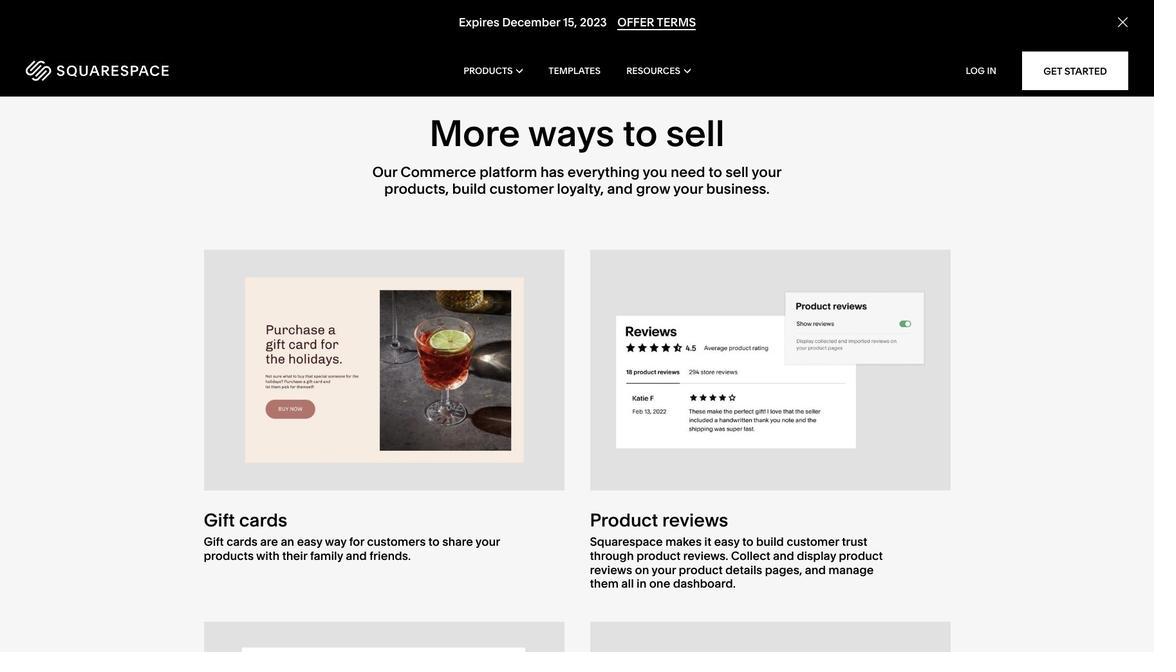 Task type: vqa. For each thing, say whether or not it's contained in the screenshot.
sell within the Our Commerce platform has everything you need to sell your products, build customer loyalty, and grow your business.
yes



Task type: locate. For each thing, give the bounding box(es) containing it.
to up you
[[623, 111, 658, 155]]

all
[[622, 576, 634, 591]]

1 horizontal spatial their
[[824, 8, 855, 25]]

0 vertical spatial manage
[[765, 8, 821, 25]]

1 vertical spatial customer
[[787, 535, 839, 550]]

our
[[372, 164, 397, 181]]

grow
[[636, 181, 670, 198]]

and
[[891, 8, 917, 25], [607, 181, 633, 198], [346, 549, 367, 563], [773, 549, 794, 563], [805, 563, 826, 577]]

product
[[637, 549, 681, 563], [839, 549, 883, 563], [679, 563, 723, 577]]

cards
[[239, 509, 287, 531], [227, 535, 258, 550]]

templates link
[[549, 45, 601, 97]]

1 horizontal spatial build
[[756, 535, 784, 550]]

commerce
[[401, 164, 476, 181]]

sell right the need on the right of page
[[726, 164, 749, 181]]

in
[[987, 65, 997, 77]]

one
[[649, 576, 671, 591]]

collect
[[731, 549, 771, 563]]

0 horizontal spatial their
[[282, 549, 307, 563]]

to right the need on the right of page
[[709, 164, 722, 181]]

offer terms
[[617, 15, 696, 30]]

15,
[[563, 15, 577, 30]]

family
[[310, 549, 343, 563]]

reviews left on
[[590, 563, 633, 577]]

and right collect
[[773, 549, 794, 563]]

1 vertical spatial manage
[[829, 563, 874, 577]]

their left cart,
[[824, 8, 855, 25]]

gift card example image
[[204, 250, 564, 491]]

0 vertical spatial their
[[824, 8, 855, 25]]

you
[[643, 164, 668, 181]]

squarespace
[[590, 535, 663, 550]]

0 horizontal spatial build
[[452, 181, 486, 198]]

need
[[671, 164, 705, 181]]

easy right it
[[714, 535, 740, 550]]

gift left are on the bottom
[[204, 535, 224, 550]]

to left 'share' at the left of page
[[429, 535, 440, 550]]

sell inside our commerce platform has everything you need to sell your products, build customer loyalty, and grow your business.
[[726, 164, 749, 181]]

can
[[680, 8, 705, 25]]

reviews.
[[683, 549, 729, 563]]

1 horizontal spatial sell
[[726, 164, 749, 181]]

build inside product reviews squarespace makes it easy to build customer trust through product reviews. collect and display product reviews on your product details pages, and manage them all in one dashboard.
[[756, 535, 784, 550]]

products
[[464, 65, 513, 77]]

without
[[948, 8, 998, 25]]

products,
[[384, 181, 449, 198]]

resources button
[[627, 45, 691, 97]]

dashboard.
[[673, 576, 736, 591]]

reviews
[[663, 509, 729, 531], [590, 563, 633, 577]]

browse,
[[708, 8, 762, 25]]

log             in
[[966, 65, 997, 77]]

0 vertical spatial sell
[[666, 111, 725, 155]]

and left grow
[[607, 181, 633, 198]]

0 vertical spatial build
[[452, 181, 486, 198]]

sell
[[666, 111, 725, 155], [726, 164, 749, 181]]

cart,
[[858, 8, 888, 25]]

build right products,
[[452, 181, 486, 198]]

cards left are on the bottom
[[227, 535, 258, 550]]

1 gift from the top
[[204, 509, 235, 531]]

cards up are on the bottom
[[239, 509, 287, 531]]

terms
[[657, 15, 696, 30]]

sell up the need on the right of page
[[666, 111, 725, 155]]

and right family at the bottom of the page
[[346, 549, 367, 563]]

1 vertical spatial sell
[[726, 164, 749, 181]]

customer up pages,
[[787, 535, 839, 550]]

reviews up the makes
[[663, 509, 729, 531]]

your inside product reviews squarespace makes it easy to build customer trust through product reviews. collect and display product reviews on your product details pages, and manage them all in one dashboard.
[[652, 563, 676, 577]]

0 vertical spatial gift
[[204, 509, 235, 531]]

and inside our commerce platform has everything you need to sell your products, build customer loyalty, and grow your business.
[[607, 181, 633, 198]]

to inside gift cards gift cards are an easy way for customers to share your products with their family and friends.
[[429, 535, 440, 550]]

and inside gift cards gift cards are an easy way for customers to share your products with their family and friends.
[[346, 549, 367, 563]]

to inside our commerce platform has everything you need to sell your products, build customer loyalty, and grow your business.
[[709, 164, 722, 181]]

1 vertical spatial reviews
[[590, 563, 633, 577]]

their right with
[[282, 549, 307, 563]]

expires december 15, 2023
[[459, 15, 607, 30]]

customer left loyalty,
[[490, 181, 554, 198]]

1 vertical spatial build
[[756, 535, 784, 550]]

platform
[[480, 164, 537, 181]]

an
[[281, 535, 294, 550]]

their inside gift cards gift cards are an easy way for customers to share your products with their family and friends.
[[282, 549, 307, 563]]

easy
[[297, 535, 322, 550], [714, 535, 740, 550]]

for
[[349, 535, 364, 550]]

build up pages,
[[756, 535, 784, 550]]

their
[[824, 8, 855, 25], [282, 549, 307, 563]]

0 horizontal spatial easy
[[297, 535, 322, 550]]

in
[[637, 576, 647, 591]]

and inside customers can browse, manage their cart, and pay without ever leaving your store.
[[891, 8, 917, 25]]

loyalty,
[[557, 181, 604, 198]]

build
[[452, 181, 486, 198], [756, 535, 784, 550]]

1 easy from the left
[[297, 535, 322, 550]]

product right display
[[839, 549, 883, 563]]

gift up products
[[204, 509, 235, 531]]

more ways to sell
[[429, 111, 725, 155]]

manage right "browse,"
[[765, 8, 821, 25]]

1 vertical spatial gift
[[204, 535, 224, 550]]

our commerce platform has everything you need to sell your products, build customer loyalty, and grow your business.
[[372, 164, 782, 198]]

store.
[[603, 25, 641, 42]]

manage
[[765, 8, 821, 25], [829, 563, 874, 577]]

0 horizontal spatial manage
[[765, 8, 821, 25]]

customer
[[490, 181, 554, 198], [787, 535, 839, 550]]

on
[[635, 563, 649, 577]]

get started
[[1044, 65, 1107, 77]]

0 vertical spatial customer
[[490, 181, 554, 198]]

ways
[[528, 111, 615, 155]]

details
[[726, 563, 763, 577]]

product down it
[[679, 563, 723, 577]]

easy inside product reviews squarespace makes it easy to build customer trust through product reviews. collect and display product reviews on your product details pages, and manage them all in one dashboard.
[[714, 535, 740, 550]]

gift
[[204, 509, 235, 531], [204, 535, 224, 550]]

1 vertical spatial cards
[[227, 535, 258, 550]]

easy right an
[[297, 535, 322, 550]]

1 horizontal spatial easy
[[714, 535, 740, 550]]

2 easy from the left
[[714, 535, 740, 550]]

december
[[502, 15, 560, 30]]

their inside customers can browse, manage their cart, and pay without ever leaving your store.
[[824, 8, 855, 25]]

to inside product reviews squarespace makes it easy to build customer trust through product reviews. collect and display product reviews on your product details pages, and manage them all in one dashboard.
[[743, 535, 754, 550]]

to
[[623, 111, 658, 155], [709, 164, 722, 181], [429, 535, 440, 550], [743, 535, 754, 550]]

build inside our commerce platform has everything you need to sell your products, build customer loyalty, and grow your business.
[[452, 181, 486, 198]]

manage down the trust
[[829, 563, 874, 577]]

product
[[590, 509, 658, 531]]

0 horizontal spatial reviews
[[590, 563, 633, 577]]

customers
[[603, 8, 677, 25]]

templates
[[549, 65, 601, 77]]

to up the details
[[743, 535, 754, 550]]

and left pay
[[891, 8, 917, 25]]

customers can browse, manage their cart, and pay without ever leaving your store.
[[603, 8, 1116, 42]]

your
[[1086, 8, 1116, 25], [752, 164, 782, 181], [673, 181, 703, 198], [476, 535, 500, 550], [652, 563, 676, 577]]

1 horizontal spatial customer
[[787, 535, 839, 550]]

social integrations example image
[[204, 622, 564, 652]]

1 horizontal spatial manage
[[829, 563, 874, 577]]

0 horizontal spatial customer
[[490, 181, 554, 198]]

through
[[590, 549, 634, 563]]

1 horizontal spatial reviews
[[663, 509, 729, 531]]

resources
[[627, 65, 681, 77]]

your inside gift cards gift cards are an easy way for customers to share your products with their family and friends.
[[476, 535, 500, 550]]

1 vertical spatial their
[[282, 549, 307, 563]]

0 vertical spatial reviews
[[663, 509, 729, 531]]



Task type: describe. For each thing, give the bounding box(es) containing it.
and right pages,
[[805, 563, 826, 577]]

offer
[[617, 15, 654, 30]]

way
[[325, 535, 347, 550]]

get
[[1044, 65, 1063, 77]]

ever
[[1002, 8, 1031, 25]]

everything
[[568, 164, 640, 181]]

gift cards gift cards are an easy way for customers to share your products with their family and friends.
[[204, 509, 500, 563]]

leaving
[[1034, 8, 1083, 25]]

customer inside our commerce platform has everything you need to sell your products, build customer loyalty, and grow your business.
[[490, 181, 554, 198]]

business.
[[707, 181, 770, 198]]

get started link
[[1023, 52, 1129, 90]]

product reviews squarespace makes it easy to build customer trust through product reviews. collect and display product reviews on your product details pages, and manage them all in one dashboard.
[[590, 509, 883, 591]]

has
[[541, 164, 564, 181]]

display
[[797, 549, 836, 563]]

2023
[[580, 15, 607, 30]]

0 horizontal spatial sell
[[666, 111, 725, 155]]

subscriptions example image
[[590, 622, 951, 652]]

pages,
[[765, 563, 803, 577]]

pay
[[920, 8, 945, 25]]

reviews example image
[[590, 250, 951, 491]]

friends.
[[370, 549, 411, 563]]

trust
[[842, 535, 868, 550]]

2 gift from the top
[[204, 535, 224, 550]]

products button
[[464, 45, 523, 97]]

log
[[966, 65, 985, 77]]

your inside customers can browse, manage their cart, and pay without ever leaving your store.
[[1086, 8, 1116, 25]]

squarespace logo image
[[26, 61, 169, 81]]

squarespace logo link
[[26, 61, 246, 81]]

offer terms link
[[617, 15, 696, 30]]

started
[[1065, 65, 1107, 77]]

expires
[[459, 15, 499, 30]]

it
[[705, 535, 712, 550]]

easy inside gift cards gift cards are an easy way for customers to share your products with their family and friends.
[[297, 535, 322, 550]]

with
[[256, 549, 280, 563]]

product up one
[[637, 549, 681, 563]]

more
[[429, 111, 520, 155]]

makes
[[666, 535, 702, 550]]

manage inside product reviews squarespace makes it easy to build customer trust through product reviews. collect and display product reviews on your product details pages, and manage them all in one dashboard.
[[829, 563, 874, 577]]

manage inside customers can browse, manage their cart, and pay without ever leaving your store.
[[765, 8, 821, 25]]

them
[[590, 576, 619, 591]]

log             in link
[[966, 65, 997, 77]]

customer inside product reviews squarespace makes it easy to build customer trust through product reviews. collect and display product reviews on your product details pages, and manage them all in one dashboard.
[[787, 535, 839, 550]]

are
[[260, 535, 278, 550]]

products
[[204, 549, 254, 563]]

customers
[[367, 535, 426, 550]]

share
[[442, 535, 473, 550]]

0 vertical spatial cards
[[239, 509, 287, 531]]

plant visual image
[[0, 0, 577, 68]]



